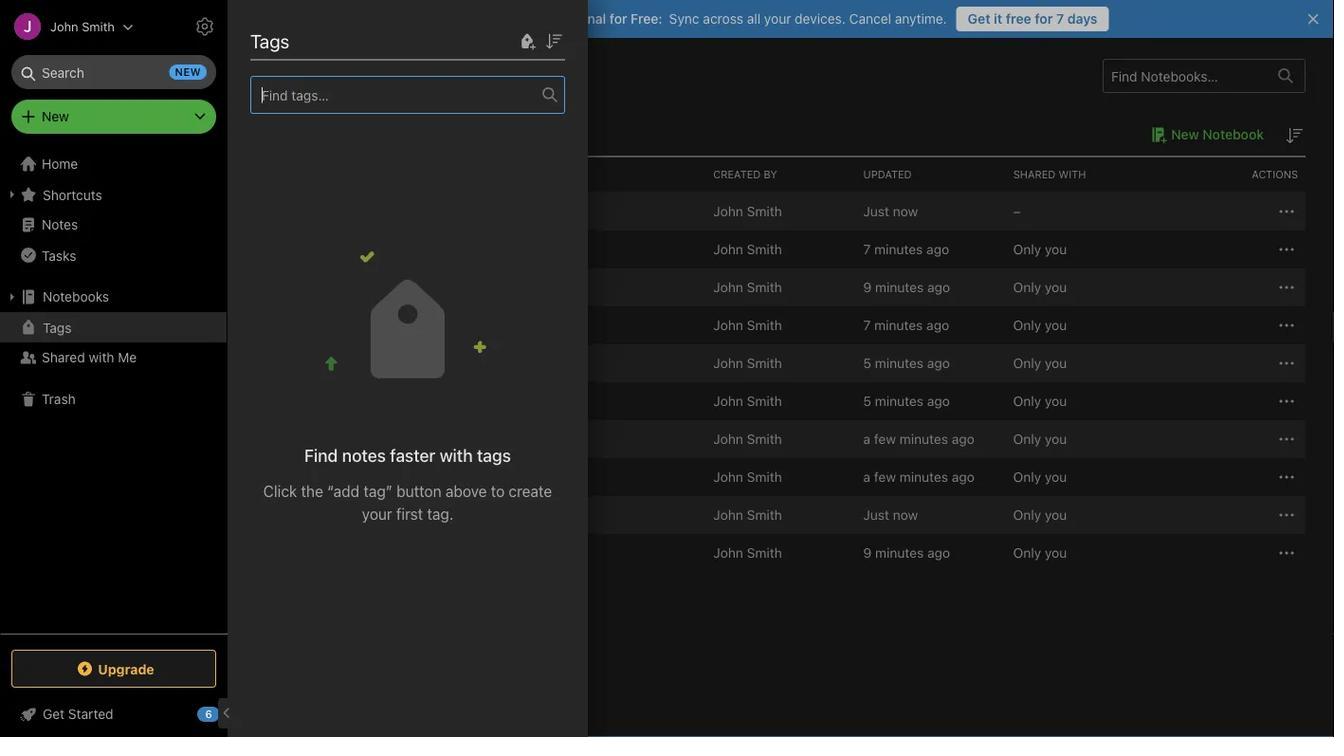 Task type: locate. For each thing, give the bounding box(es) containing it.
smith down first notebook "row"
[[747, 241, 782, 257]]

few inside note 7 row
[[875, 431, 896, 447]]

5 for note 4 row
[[864, 355, 872, 371]]

6 you from the top
[[1045, 431, 1068, 447]]

john smith down first notebook "row"
[[714, 241, 782, 257]]

tags right settings icon
[[250, 29, 290, 52]]

1 few from the top
[[875, 431, 896, 447]]

john down note 4 row
[[714, 393, 744, 409]]

john for the note 8 row
[[714, 469, 744, 485]]

note left 8
[[315, 469, 344, 485]]

just
[[864, 203, 890, 219], [864, 507, 890, 523]]

you
[[1045, 241, 1068, 257], [1045, 279, 1068, 295], [1045, 317, 1068, 333], [1045, 355, 1068, 371], [1045, 393, 1068, 409], [1045, 431, 1068, 447], [1045, 469, 1068, 485], [1045, 507, 1068, 523], [1045, 545, 1068, 561]]

for inside button
[[1035, 11, 1054, 27]]

only for the "things to do" "row"
[[1014, 545, 1042, 561]]

only you inside note 4 row
[[1014, 355, 1068, 371]]

john smith for note 2 row on the top of page
[[714, 279, 782, 295]]

row group
[[256, 193, 1306, 572]]

just for –
[[864, 203, 890, 219]]

a inside the note 8 row
[[864, 469, 871, 485]]

expand notebooks image
[[5, 289, 20, 305]]

tasks button
[[0, 240, 227, 270]]

john down created
[[714, 203, 744, 219]]

only you inside note 9 row
[[1014, 507, 1068, 523]]

2 only from the top
[[1014, 279, 1042, 295]]

just now for only you
[[864, 507, 919, 523]]

7 minutes ago
[[864, 241, 950, 257], [864, 317, 950, 333]]

smith for note 2 row on the top of page
[[747, 279, 782, 295]]

john inside the "things to do" "row"
[[714, 545, 744, 561]]

new for new
[[42, 109, 69, 124]]

john smith
[[50, 19, 115, 34], [714, 203, 782, 219], [714, 241, 782, 257], [714, 279, 782, 295], [714, 317, 782, 333], [714, 355, 782, 371], [714, 393, 782, 409], [714, 431, 782, 447], [714, 469, 782, 485], [714, 507, 782, 523], [714, 545, 782, 561]]

john smith down note 7 row
[[714, 469, 782, 485]]

1 vertical spatial few
[[875, 469, 896, 485]]

9 for note 2 row on the top of page
[[864, 279, 872, 295]]

a inside note 7 row
[[864, 431, 871, 447]]

Search text field
[[25, 55, 203, 89]]

ago inside note 1 row
[[927, 241, 950, 257]]

7 only you from the top
[[1014, 469, 1068, 485]]

4 only you from the top
[[1014, 355, 1068, 371]]

your for devices.
[[765, 11, 792, 27]]

2 a few minutes ago from the top
[[864, 469, 975, 485]]

1 vertical spatial get
[[43, 706, 65, 722]]

7 right find
[[348, 431, 355, 447]]

1 horizontal spatial your
[[765, 11, 792, 27]]

note 1 row
[[256, 231, 1306, 268]]

only for note 7 row
[[1014, 431, 1042, 447]]

3 you from the top
[[1045, 317, 1068, 333]]

9 inside note 2 row
[[864, 279, 872, 295]]

to
[[491, 482, 505, 500]]

only inside the note 8 row
[[1014, 469, 1042, 485]]

john down note 3 row
[[714, 355, 744, 371]]

you inside note 5 row
[[1045, 393, 1068, 409]]

click the "add tag" button above to create your first tag.
[[264, 482, 552, 523]]

2 only you from the top
[[1014, 279, 1068, 295]]

a few minutes ago for note 7 row
[[864, 431, 975, 447]]

new inside popup button
[[42, 109, 69, 124]]

2 5 minutes ago from the top
[[864, 393, 950, 409]]

8
[[348, 469, 356, 485]]

1 horizontal spatial new
[[1172, 127, 1200, 142]]

john smith for the "things to do" "row"
[[714, 545, 782, 561]]

john smith down note 1 row
[[714, 279, 782, 295]]

shared with button
[[1006, 157, 1156, 192]]

john inside first notebook "row"
[[714, 203, 744, 219]]

few
[[875, 431, 896, 447], [875, 469, 896, 485]]

0 vertical spatial note
[[315, 356, 344, 371]]

note
[[315, 356, 344, 371], [315, 431, 344, 447], [315, 469, 344, 485]]

note left 4
[[315, 356, 344, 371]]

smith inside note 3 row
[[747, 317, 782, 333]]

minutes inside the "things to do" "row"
[[876, 545, 924, 561]]

smith for first notebook "row"
[[747, 203, 782, 219]]

note inside row
[[315, 431, 344, 447]]

john down note 5 row
[[714, 431, 744, 447]]

upgrade button
[[11, 650, 216, 688]]

5 only you from the top
[[1014, 393, 1068, 409]]

2 vertical spatial note
[[315, 469, 344, 485]]

7 only from the top
[[1014, 469, 1042, 485]]

2 few from the top
[[875, 469, 896, 485]]

only inside note 7 row
[[1014, 431, 1042, 447]]

for for 7
[[1035, 11, 1054, 27]]

minutes inside note 1 row
[[875, 241, 923, 257]]

0 horizontal spatial notebooks
[[43, 289, 109, 305]]

john for note 1 row
[[714, 241, 744, 257]]

0 vertical spatial just now
[[864, 203, 919, 219]]

john smith inside note 5 row
[[714, 393, 782, 409]]

you inside the "things to do" "row"
[[1045, 545, 1068, 561]]

with up above
[[440, 445, 473, 466]]

a few minutes ago inside the note 8 row
[[864, 469, 975, 485]]

john smith down note 4 row
[[714, 393, 782, 409]]

tag.
[[427, 505, 454, 523]]

just now
[[864, 203, 919, 219], [864, 507, 919, 523]]

only you inside note 2 row
[[1014, 279, 1068, 295]]

1 vertical spatial just
[[864, 507, 890, 523]]

6 only from the top
[[1014, 431, 1042, 447]]

only you for the note 8 row
[[1014, 469, 1068, 485]]

get left 'it'
[[968, 11, 991, 27]]

9 minutes ago inside note 2 row
[[864, 279, 951, 295]]

1 vertical spatial 7 minutes ago
[[864, 317, 950, 333]]

9 down note 9 row
[[864, 545, 872, 561]]

1 a from the top
[[864, 431, 871, 447]]

0 horizontal spatial tags
[[43, 319, 72, 335]]

john inside note 3 row
[[714, 317, 744, 333]]

5 only from the top
[[1014, 393, 1042, 409]]

now for only you
[[893, 507, 919, 523]]

9 only you from the top
[[1014, 545, 1068, 561]]

john smith inside the note 8 row
[[714, 469, 782, 485]]

ago for note 1 row
[[927, 241, 950, 257]]

2 7 minutes ago from the top
[[864, 317, 950, 333]]

1 vertical spatial a few minutes ago
[[864, 469, 975, 485]]

0 vertical spatial with
[[89, 350, 114, 365]]

find
[[305, 445, 338, 466]]

0 vertical spatial now
[[893, 203, 919, 219]]

john down note 1 row
[[714, 279, 744, 295]]

john inside note 1 row
[[714, 241, 744, 257]]

smith up the search text box
[[82, 19, 115, 34]]

john for note 5 row
[[714, 393, 744, 409]]

1 horizontal spatial notebooks
[[256, 65, 347, 87]]

a down note 5 row
[[864, 431, 871, 447]]

john down note 7 row
[[714, 469, 744, 485]]

1 vertical spatial note
[[315, 431, 344, 447]]

john
[[50, 19, 78, 34], [714, 203, 744, 219], [714, 241, 744, 257], [714, 279, 744, 295], [714, 317, 744, 333], [714, 355, 744, 371], [714, 393, 744, 409], [714, 431, 744, 447], [714, 469, 744, 485], [714, 507, 744, 523], [714, 545, 744, 561]]

create new tag image
[[516, 30, 539, 53]]

9 minutes ago for the "things to do" "row"
[[864, 545, 951, 561]]

only you inside note 3 row
[[1014, 317, 1068, 333]]

4 only from the top
[[1014, 355, 1042, 371]]

now
[[893, 203, 919, 219], [893, 507, 919, 523]]

only
[[1014, 241, 1042, 257], [1014, 279, 1042, 295], [1014, 317, 1042, 333], [1014, 355, 1042, 371], [1014, 393, 1042, 409], [1014, 431, 1042, 447], [1014, 469, 1042, 485], [1014, 507, 1042, 523], [1014, 545, 1042, 561]]

5 inside note 4 row
[[864, 355, 872, 371]]

john smith down created by
[[714, 203, 782, 219]]

upgrade
[[98, 661, 154, 677]]

only you inside the note 8 row
[[1014, 469, 1068, 485]]

5 down note 3 row
[[864, 355, 872, 371]]

1 a few minutes ago from the top
[[864, 431, 975, 447]]

2 5 from the top
[[864, 393, 872, 409]]

9 down note 1 row
[[864, 279, 872, 295]]

john smith down note 3 row
[[714, 355, 782, 371]]

only you for note 5 row
[[1014, 393, 1068, 409]]

2 a from the top
[[864, 469, 871, 485]]

john up the search text box
[[50, 19, 78, 34]]

2 for from the left
[[1035, 11, 1054, 27]]

click
[[264, 482, 297, 500]]

1 vertical spatial now
[[893, 507, 919, 523]]

above
[[446, 482, 487, 500]]

9 minutes ago
[[864, 279, 951, 295], [864, 545, 951, 561]]

smith down note 4 row
[[747, 393, 782, 409]]

with inside tree
[[89, 350, 114, 365]]

things to do row
[[256, 534, 1306, 572]]

shared
[[42, 350, 85, 365]]

smith for note 3 row
[[747, 317, 782, 333]]

smith down the note 8 row
[[747, 507, 782, 523]]

smith for note 7 row
[[747, 431, 782, 447]]

you for note 9 row
[[1045, 507, 1068, 523]]

only you
[[1014, 241, 1068, 257], [1014, 279, 1068, 295], [1014, 317, 1068, 333], [1014, 355, 1068, 371], [1014, 393, 1068, 409], [1014, 431, 1068, 447], [1014, 469, 1068, 485], [1014, 507, 1068, 523], [1014, 545, 1068, 561]]

7 minutes ago inside note 3 row
[[864, 317, 950, 333]]

john smith inside the "things to do" "row"
[[714, 545, 782, 561]]

0 vertical spatial 5 minutes ago
[[864, 355, 950, 371]]

0 vertical spatial tags
[[250, 29, 290, 52]]

4 you from the top
[[1045, 355, 1068, 371]]

your
[[765, 11, 792, 27], [362, 505, 393, 523]]

3 only from the top
[[1014, 317, 1042, 333]]

7 down note 2 row on the top of page
[[864, 317, 871, 333]]

0 vertical spatial 9 minutes ago
[[864, 279, 951, 295]]

1 5 minutes ago from the top
[[864, 355, 950, 371]]

note for note 7
[[315, 431, 344, 447]]

john inside account field
[[50, 19, 78, 34]]

–
[[1014, 203, 1021, 219]]

john inside note 7 row
[[714, 431, 744, 447]]

0 vertical spatial few
[[875, 431, 896, 447]]

your for first
[[362, 505, 393, 523]]

1 for from the left
[[610, 11, 628, 27]]

your inside click the "add tag" button above to create your first tag.
[[362, 505, 393, 523]]

john inside note 2 row
[[714, 279, 744, 295]]

john smith down note 5 row
[[714, 431, 782, 447]]

shortcuts
[[43, 187, 102, 202]]

1 just from the top
[[864, 203, 890, 219]]

9 minutes ago inside the "things to do" "row"
[[864, 545, 951, 561]]

note up note 8 at the bottom left of the page
[[315, 431, 344, 447]]

smith down note 7 row
[[747, 469, 782, 485]]

9 you from the top
[[1045, 545, 1068, 561]]

now inside first notebook "row"
[[893, 203, 919, 219]]

john down first notebook "row"
[[714, 241, 744, 257]]

ago inside note 4 row
[[928, 355, 950, 371]]

only inside note 9 row
[[1014, 507, 1042, 523]]

personal
[[552, 11, 606, 27]]

a
[[864, 431, 871, 447], [864, 469, 871, 485]]

with
[[1059, 168, 1087, 181]]

john inside note 5 row
[[714, 393, 744, 409]]

cancel
[[850, 11, 892, 27]]

john smith down note 9 row
[[714, 545, 782, 561]]

new up home
[[42, 109, 69, 124]]

6 only you from the top
[[1014, 431, 1068, 447]]

a few minutes ago inside note 7 row
[[864, 431, 975, 447]]

5 down note 4 row
[[864, 393, 872, 409]]

tag"
[[364, 482, 393, 500]]

5 minutes ago inside note 5 row
[[864, 393, 950, 409]]

notes
[[42, 217, 78, 232]]

8 only from the top
[[1014, 507, 1042, 523]]

0 horizontal spatial new
[[42, 109, 69, 124]]

notebooks inside notebooks link
[[43, 289, 109, 305]]

0 vertical spatial new
[[42, 109, 69, 124]]

1 vertical spatial 9 minutes ago
[[864, 545, 951, 561]]

evernote
[[493, 11, 549, 27]]

smith inside first notebook "row"
[[747, 203, 782, 219]]

you inside note 1 row
[[1045, 241, 1068, 257]]

2 you from the top
[[1045, 279, 1068, 295]]

0 vertical spatial 7 minutes ago
[[864, 241, 950, 257]]

settings image
[[194, 15, 216, 38]]

note inside row
[[315, 356, 344, 371]]

smith inside note 7 row
[[747, 431, 782, 447]]

john inside note 4 row
[[714, 355, 744, 371]]

john for the "things to do" "row"
[[714, 545, 744, 561]]

just inside first notebook "row"
[[864, 203, 890, 219]]

by
[[764, 168, 778, 181]]

only inside note 3 row
[[1014, 317, 1042, 333]]

1 9 minutes ago from the top
[[864, 279, 951, 295]]

ago for note 5 row
[[928, 393, 950, 409]]

new
[[42, 109, 69, 124], [1172, 127, 1200, 142]]

1 now from the top
[[893, 203, 919, 219]]

1 vertical spatial tags
[[43, 319, 72, 335]]

get inside button
[[968, 11, 991, 27]]

john down the note 8 row
[[714, 507, 744, 523]]

ago inside note 7 row
[[952, 431, 975, 447]]

1 note from the top
[[315, 356, 344, 371]]

just now inside first notebook "row"
[[864, 203, 919, 219]]

you inside note 4 row
[[1045, 355, 1068, 371]]

for left free:
[[610, 11, 628, 27]]

1 vertical spatial notebooks
[[43, 289, 109, 305]]

ago inside note 2 row
[[928, 279, 951, 295]]

0 vertical spatial your
[[765, 11, 792, 27]]

0 vertical spatial get
[[968, 11, 991, 27]]

2 now from the top
[[893, 507, 919, 523]]

get
[[968, 11, 991, 27], [43, 706, 65, 722]]

smith inside note 2 row
[[747, 279, 782, 295]]

a for the note 8 row
[[864, 469, 871, 485]]

1 only from the top
[[1014, 241, 1042, 257]]

1 vertical spatial a
[[864, 469, 871, 485]]

john smith inside note 3 row
[[714, 317, 782, 333]]

7 minutes ago for note 1 row
[[864, 241, 950, 257]]

1 vertical spatial new
[[1172, 127, 1200, 142]]

2 just from the top
[[864, 507, 890, 523]]

a down note 7 row
[[864, 469, 871, 485]]

you inside note 9 row
[[1045, 507, 1068, 523]]

5 inside note 5 row
[[864, 393, 872, 409]]

9 minutes ago for note 2 row on the top of page
[[864, 279, 951, 295]]

0 vertical spatial just
[[864, 203, 890, 219]]

you inside note 3 row
[[1045, 317, 1068, 333]]

1 just now from the top
[[864, 203, 919, 219]]

0 horizontal spatial get
[[43, 706, 65, 722]]

Find tags… text field
[[251, 82, 543, 107]]

smith inside note 9 row
[[747, 507, 782, 523]]

note 8
[[315, 469, 356, 485]]

john smith down note 2 row on the top of page
[[714, 317, 782, 333]]

only for the note 8 row
[[1014, 469, 1042, 485]]

now for –
[[893, 203, 919, 219]]

0 vertical spatial notebooks
[[256, 65, 347, 87]]

1 5 from the top
[[864, 355, 872, 371]]

only you inside the "things to do" "row"
[[1014, 545, 1068, 561]]

with
[[89, 350, 114, 365], [440, 445, 473, 466]]

get inside help and learning task checklist field
[[43, 706, 65, 722]]

1 horizontal spatial get
[[968, 11, 991, 27]]

smith down by
[[747, 203, 782, 219]]

shared with me
[[42, 350, 137, 365]]

john down note 2 row on the top of page
[[714, 317, 744, 333]]

john inside the note 8 row
[[714, 469, 744, 485]]

smith down note 3 row
[[747, 355, 782, 371]]

john smith inside note 7 row
[[714, 431, 782, 447]]

first notebook row
[[256, 193, 1306, 231]]

note for note 4
[[315, 356, 344, 371]]

2 note from the top
[[315, 431, 344, 447]]

2 9 from the top
[[864, 545, 872, 561]]

note 4 button
[[287, 352, 356, 375]]

1 7 minutes ago from the top
[[864, 241, 950, 257]]

john smith for note 9 row
[[714, 507, 782, 523]]

ago for note 4 row
[[928, 355, 950, 371]]

7
[[1057, 11, 1065, 27], [864, 241, 871, 257], [864, 317, 871, 333], [348, 431, 355, 447]]

all
[[747, 11, 761, 27]]

started
[[68, 706, 113, 722]]

0 vertical spatial a few minutes ago
[[864, 431, 975, 447]]

you for note 3 row
[[1045, 317, 1068, 333]]

john down note 9 row
[[714, 545, 744, 561]]

0 horizontal spatial for
[[610, 11, 628, 27]]

notebooks link
[[0, 282, 227, 312]]

john smith inside note 9 row
[[714, 507, 782, 523]]

0 vertical spatial 5
[[864, 355, 872, 371]]

8 you from the top
[[1045, 507, 1068, 523]]

smith inside note 5 row
[[747, 393, 782, 409]]

5 minutes ago
[[864, 355, 950, 371], [864, 393, 950, 409]]

your down tag"
[[362, 505, 393, 523]]

john smith for note 4 row
[[714, 355, 782, 371]]

minutes for note 4 row
[[875, 355, 924, 371]]

ago inside note 5 row
[[928, 393, 950, 409]]

7 you from the top
[[1045, 469, 1068, 485]]

minutes inside note 5 row
[[875, 393, 924, 409]]

john smith inside note 2 row
[[714, 279, 782, 295]]

1 vertical spatial 5 minutes ago
[[864, 393, 950, 409]]

only inside note 5 row
[[1014, 393, 1042, 409]]

new search field
[[25, 55, 207, 89]]

1 horizontal spatial for
[[1035, 11, 1054, 27]]

your right 'all'
[[765, 11, 792, 27]]

only you inside note 1 row
[[1014, 241, 1068, 257]]

1 you from the top
[[1045, 241, 1068, 257]]

1 vertical spatial just now
[[864, 507, 919, 523]]

0 vertical spatial a
[[864, 431, 871, 447]]

you inside note 2 row
[[1045, 279, 1068, 295]]

1 horizontal spatial with
[[440, 445, 473, 466]]

with left me
[[89, 350, 114, 365]]

0 vertical spatial 9
[[864, 279, 872, 295]]

note 7
[[315, 431, 355, 447]]

tree
[[0, 149, 228, 633]]

smith down note 1 row
[[747, 279, 782, 295]]

5
[[864, 355, 872, 371], [864, 393, 872, 409]]

get left started
[[43, 706, 65, 722]]

smith for the note 8 row
[[747, 469, 782, 485]]

minutes
[[875, 241, 923, 257], [876, 279, 924, 295], [875, 317, 923, 333], [875, 355, 924, 371], [875, 393, 924, 409], [900, 431, 949, 447], [900, 469, 949, 485], [876, 545, 924, 561]]

new for new notebook
[[1172, 127, 1200, 142]]

john for note 9 row
[[714, 507, 744, 523]]

only you for note 3 row
[[1014, 317, 1068, 333]]

smith down note 5 row
[[747, 431, 782, 447]]

smith down note 2 row on the top of page
[[747, 317, 782, 333]]

a few minutes ago
[[864, 431, 975, 447], [864, 469, 975, 485]]

row group containing john smith
[[256, 193, 1306, 572]]

0 horizontal spatial your
[[362, 505, 393, 523]]

only you for note 2 row on the top of page
[[1014, 279, 1068, 295]]

notebooks
[[256, 65, 347, 87], [43, 289, 109, 305]]

john for note 3 row
[[714, 317, 744, 333]]

1 vertical spatial 5
[[864, 393, 872, 409]]

john smith for note 5 row
[[714, 393, 782, 409]]

9
[[864, 279, 872, 295], [864, 545, 872, 561]]

minutes inside note 3 row
[[875, 317, 923, 333]]

ago
[[927, 241, 950, 257], [928, 279, 951, 295], [927, 317, 950, 333], [928, 355, 950, 371], [928, 393, 950, 409], [952, 431, 975, 447], [952, 469, 975, 485], [928, 545, 951, 561]]

smith inside the note 8 row
[[747, 469, 782, 485]]

5 you from the top
[[1045, 393, 1068, 409]]

minutes inside note 2 row
[[876, 279, 924, 295]]

only you for note 7 row
[[1014, 431, 1068, 447]]

devices.
[[795, 11, 846, 27]]

only inside note 2 row
[[1014, 279, 1042, 295]]

ago inside note 3 row
[[927, 317, 950, 333]]

note 8 row
[[256, 458, 1306, 496]]

the
[[301, 482, 323, 500]]

only you inside note 7 row
[[1014, 431, 1068, 447]]

new inside button
[[1172, 127, 1200, 142]]

for right "free"
[[1035, 11, 1054, 27]]

5 for note 5 row
[[864, 393, 872, 409]]

only you inside note 5 row
[[1014, 393, 1068, 409]]

new notebook button
[[1145, 123, 1265, 146]]

3 only you from the top
[[1014, 317, 1068, 333]]

smith
[[82, 19, 115, 34], [747, 203, 782, 219], [747, 241, 782, 257], [747, 279, 782, 295], [747, 317, 782, 333], [747, 355, 782, 371], [747, 393, 782, 409], [747, 431, 782, 447], [747, 469, 782, 485], [747, 507, 782, 523], [747, 545, 782, 561]]

note inside row
[[315, 469, 344, 485]]

updated
[[864, 168, 912, 181]]

john for first notebook "row"
[[714, 203, 744, 219]]

notes
[[342, 445, 386, 466]]

only inside note 4 row
[[1014, 355, 1042, 371]]

note 3 row
[[256, 306, 1306, 344]]

2 just now from the top
[[864, 507, 919, 523]]

you for note 4 row
[[1045, 355, 1068, 371]]

note 8 button
[[287, 466, 356, 489]]

try
[[469, 11, 489, 27]]

1 only you from the top
[[1014, 241, 1068, 257]]

john smith up the search text box
[[50, 19, 115, 34]]

0 horizontal spatial with
[[89, 350, 114, 365]]

few inside the note 8 row
[[875, 469, 896, 485]]

minutes inside note 4 row
[[875, 355, 924, 371]]

john smith inside note 4 row
[[714, 355, 782, 371]]

4
[[348, 356, 356, 371]]

9 only from the top
[[1014, 545, 1042, 561]]

3 note from the top
[[315, 469, 344, 485]]

john smith inside note 1 row
[[714, 241, 782, 257]]

john inside note 9 row
[[714, 507, 744, 523]]

smith down note 9 row
[[747, 545, 782, 561]]

1 vertical spatial 9
[[864, 545, 872, 561]]

7 minutes ago inside note 1 row
[[864, 241, 950, 257]]

just now inside note 9 row
[[864, 507, 919, 523]]

notebooks element
[[228, 38, 1335, 737]]

notebook
[[1203, 127, 1265, 142]]

note 2 row
[[256, 268, 1306, 306]]

1 9 from the top
[[864, 279, 872, 295]]

1 vertical spatial your
[[362, 505, 393, 523]]

tags
[[250, 29, 290, 52], [43, 319, 72, 335]]

7 inside note 1 row
[[864, 241, 871, 257]]

8 only you from the top
[[1014, 507, 1068, 523]]

smith for note 9 row
[[747, 507, 782, 523]]

7 down updated
[[864, 241, 871, 257]]

tags up shared
[[43, 319, 72, 335]]

2 9 minutes ago from the top
[[864, 545, 951, 561]]

john smith for first notebook "row"
[[714, 203, 782, 219]]

new left notebook
[[1172, 127, 1200, 142]]

john smith down the note 8 row
[[714, 507, 782, 523]]



Task type: vqa. For each thing, say whether or not it's contained in the screenshot.


Task type: describe. For each thing, give the bounding box(es) containing it.
only for note 2 row on the top of page
[[1014, 279, 1042, 295]]

days
[[1068, 11, 1098, 27]]

notes link
[[0, 210, 227, 240]]

minutes inside note 7 row
[[900, 431, 949, 447]]

create
[[509, 482, 552, 500]]

note 7 row
[[256, 420, 1306, 458]]

button
[[397, 482, 442, 500]]

new button
[[11, 100, 216, 134]]

faster
[[390, 445, 436, 466]]

note 7 button
[[287, 428, 355, 451]]

Sort field
[[543, 29, 565, 53]]

notebooks inside notebooks element
[[256, 65, 347, 87]]

just now for –
[[864, 203, 919, 219]]

smith inside account field
[[82, 19, 115, 34]]

"add
[[327, 482, 360, 500]]

you for note 7 row
[[1045, 431, 1068, 447]]

tree containing home
[[0, 149, 228, 633]]

home link
[[0, 149, 228, 179]]

ago inside the note 8 row
[[952, 469, 975, 485]]

sync
[[669, 11, 700, 27]]

get it free for 7 days
[[968, 11, 1098, 27]]

tasks
[[42, 247, 76, 263]]

you for note 2 row on the top of page
[[1045, 279, 1068, 295]]

7 inside row
[[348, 431, 355, 447]]

a few minutes ago for the note 8 row
[[864, 469, 975, 485]]

1 vertical spatial with
[[440, 445, 473, 466]]

only you for note 1 row
[[1014, 241, 1068, 257]]

find notes faster with tags
[[305, 445, 511, 466]]

5 minutes ago for note 4 row
[[864, 355, 950, 371]]

7 inside note 3 row
[[864, 317, 871, 333]]

only for note 4 row
[[1014, 355, 1042, 371]]

minutes for note 2 row on the top of page
[[876, 279, 924, 295]]

few for the note 8 row
[[875, 469, 896, 485]]

get it free for 7 days button
[[957, 7, 1110, 31]]

Find Notebooks… text field
[[1104, 60, 1267, 91]]

ago for note 3 row
[[927, 317, 950, 333]]

john for note 4 row
[[714, 355, 744, 371]]

john smith for note 3 row
[[714, 317, 782, 333]]

only you for note 9 row
[[1014, 507, 1068, 523]]

smith for note 5 row
[[747, 393, 782, 409]]

ago for the "things to do" "row"
[[928, 545, 951, 561]]

actions button
[[1156, 157, 1306, 192]]

Account field
[[0, 8, 134, 46]]

just for only you
[[864, 507, 890, 523]]

get for get started
[[43, 706, 65, 722]]

john smith inside account field
[[50, 19, 115, 34]]

you for the note 8 row
[[1045, 469, 1068, 485]]

across
[[703, 11, 744, 27]]

get started
[[43, 706, 113, 722]]

note 4
[[315, 356, 356, 371]]

trash link
[[0, 384, 227, 415]]

it
[[994, 11, 1003, 27]]

new
[[175, 66, 201, 78]]

only for note 1 row
[[1014, 241, 1042, 257]]

a for note 7 row
[[864, 431, 871, 447]]

few for note 7 row
[[875, 431, 896, 447]]

smith for note 4 row
[[747, 355, 782, 371]]

only for note 9 row
[[1014, 507, 1042, 523]]

tags inside 'button'
[[43, 319, 72, 335]]

john for note 2 row on the top of page
[[714, 279, 744, 295]]

updated button
[[856, 157, 1006, 192]]

7 minutes ago for note 3 row
[[864, 317, 950, 333]]

only you for note 4 row
[[1014, 355, 1068, 371]]

free
[[1006, 11, 1032, 27]]

john smith for note 7 row
[[714, 431, 782, 447]]

6
[[205, 708, 212, 721]]

minutes inside the note 8 row
[[900, 469, 949, 485]]

you for the "things to do" "row"
[[1045, 545, 1068, 561]]

only you for the "things to do" "row"
[[1014, 545, 1068, 561]]

first
[[397, 505, 423, 523]]

for for free:
[[610, 11, 628, 27]]

new notebook
[[1172, 127, 1265, 142]]

shared with me link
[[0, 342, 227, 373]]

9 for the "things to do" "row"
[[864, 545, 872, 561]]

actions
[[1253, 168, 1299, 181]]

sort options image
[[543, 30, 565, 53]]

minutes for note 3 row
[[875, 317, 923, 333]]

get for get it free for 7 days
[[968, 11, 991, 27]]

7 left days
[[1057, 11, 1065, 27]]

you for note 5 row
[[1045, 393, 1068, 409]]

john for note 7 row
[[714, 431, 744, 447]]

shared
[[1014, 168, 1056, 181]]

john smith for the note 8 row
[[714, 469, 782, 485]]

created by
[[714, 168, 778, 181]]

minutes for note 5 row
[[875, 393, 924, 409]]

try evernote personal for free: sync across all your devices. cancel anytime.
[[469, 11, 947, 27]]

note 5 row
[[256, 382, 1306, 420]]

john smith for note 1 row
[[714, 241, 782, 257]]

smith for note 1 row
[[747, 241, 782, 257]]

ago for note 2 row on the top of page
[[928, 279, 951, 295]]

anytime.
[[895, 11, 947, 27]]

shortcuts button
[[0, 179, 227, 210]]

only for note 5 row
[[1014, 393, 1042, 409]]

created
[[714, 168, 761, 181]]

me
[[118, 350, 137, 365]]

1 horizontal spatial tags
[[250, 29, 290, 52]]

you for note 1 row
[[1045, 241, 1068, 257]]

home
[[42, 156, 78, 172]]

5 minutes ago for note 5 row
[[864, 393, 950, 409]]

smith for the "things to do" "row"
[[747, 545, 782, 561]]

note 9 row
[[256, 496, 1306, 534]]

click to collapse image
[[221, 702, 235, 725]]

minutes for the "things to do" "row"
[[876, 545, 924, 561]]

only for note 3 row
[[1014, 317, 1042, 333]]

free:
[[631, 11, 663, 27]]

note for note 8
[[315, 469, 344, 485]]

Help and Learning task checklist field
[[0, 699, 228, 730]]

row group inside notebooks element
[[256, 193, 1306, 572]]

tags
[[477, 445, 511, 466]]

note 4 row
[[256, 344, 1306, 382]]

created by button
[[706, 157, 856, 192]]

trash
[[42, 391, 76, 407]]

shared with
[[1014, 168, 1087, 181]]

tags button
[[0, 312, 227, 342]]



